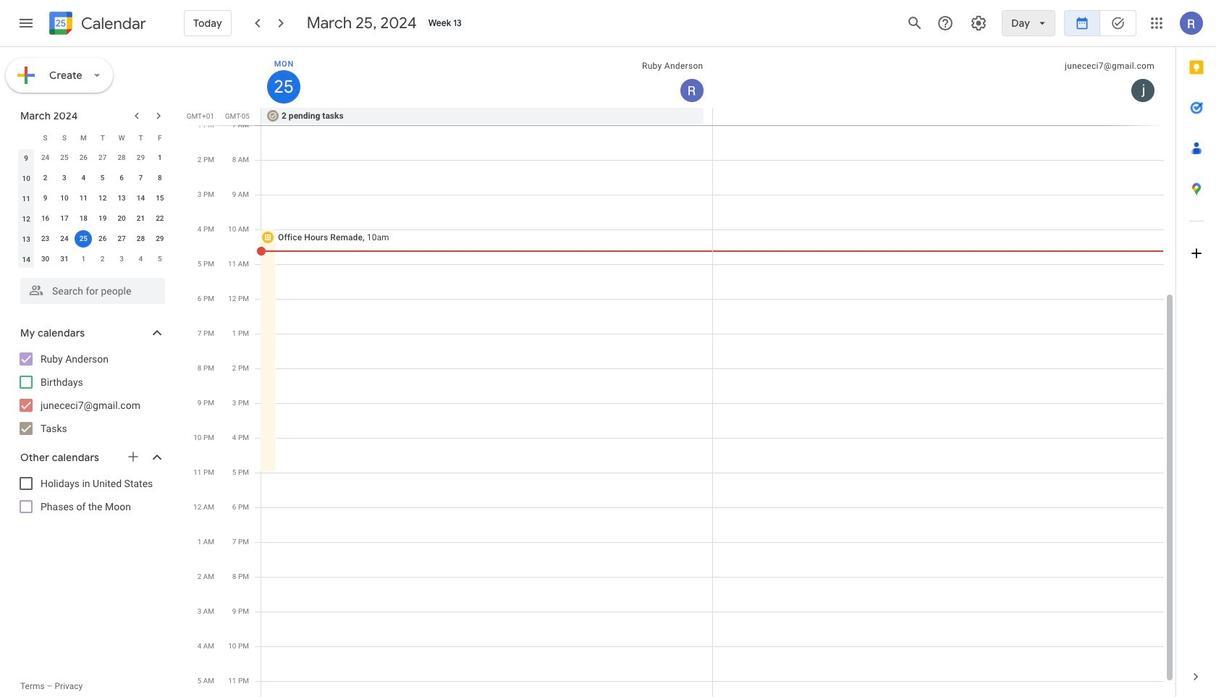 Task type: vqa. For each thing, say whether or not it's contained in the screenshot.
December 9 element 9
no



Task type: describe. For each thing, give the bounding box(es) containing it.
20 element
[[113, 210, 130, 227]]

22 element
[[151, 210, 169, 227]]

february 28 element
[[113, 149, 130, 167]]

Search for people text field
[[29, 278, 156, 304]]

april 3 element
[[113, 251, 130, 268]]

april 1 element
[[75, 251, 92, 268]]

11 element
[[75, 190, 92, 207]]

9 element
[[37, 190, 54, 207]]

6 element
[[113, 170, 130, 187]]

add other calendars image
[[126, 450, 141, 464]]

17 element
[[56, 210, 73, 227]]

other calendars list
[[3, 472, 180, 519]]

30 element
[[37, 251, 54, 268]]

february 26 element
[[75, 149, 92, 167]]

24 element
[[56, 230, 73, 248]]

21 element
[[132, 210, 150, 227]]

23 element
[[37, 230, 54, 248]]

28 element
[[132, 230, 150, 248]]

monday, march 25, today element
[[267, 70, 301, 104]]

4 element
[[75, 170, 92, 187]]

heading inside calendar element
[[78, 15, 146, 32]]

february 24 element
[[37, 149, 54, 167]]

16 element
[[37, 210, 54, 227]]

14 element
[[132, 190, 150, 207]]

26 element
[[94, 230, 111, 248]]

march 2024 grid
[[14, 127, 170, 269]]

12 element
[[94, 190, 111, 207]]

april 2 element
[[94, 251, 111, 268]]

february 27 element
[[94, 149, 111, 167]]

1 element
[[151, 149, 169, 167]]

2 element
[[37, 170, 54, 187]]

1 horizontal spatial column header
[[261, 47, 713, 108]]

13 element
[[113, 190, 130, 207]]

april 4 element
[[132, 251, 150, 268]]

31 element
[[56, 251, 73, 268]]



Task type: locate. For each thing, give the bounding box(es) containing it.
18 element
[[75, 210, 92, 227]]

10 element
[[56, 190, 73, 207]]

3 element
[[56, 170, 73, 187]]

cell
[[74, 229, 93, 249]]

april 5 element
[[151, 251, 169, 268]]

column header inside march 2024 'grid'
[[17, 127, 36, 148]]

0 horizontal spatial column header
[[17, 127, 36, 148]]

8 element
[[151, 170, 169, 187]]

row group
[[17, 148, 170, 269]]

None search field
[[0, 272, 180, 304]]

cell inside march 2024 'grid'
[[74, 229, 93, 249]]

1 vertical spatial column header
[[17, 127, 36, 148]]

grid
[[185, 47, 1176, 698]]

february 25 element
[[56, 149, 73, 167]]

tab list
[[1177, 47, 1217, 657]]

row
[[255, 108, 1176, 125], [17, 127, 170, 148], [17, 148, 170, 168], [17, 168, 170, 188], [17, 188, 170, 209], [17, 209, 170, 229], [17, 229, 170, 249], [17, 249, 170, 269]]

5 element
[[94, 170, 111, 187]]

29 element
[[151, 230, 169, 248]]

7 element
[[132, 170, 150, 187]]

15 element
[[151, 190, 169, 207]]

column header
[[261, 47, 713, 108], [17, 127, 36, 148]]

february 29 element
[[132, 149, 150, 167]]

row group inside march 2024 'grid'
[[17, 148, 170, 269]]

my calendars list
[[3, 348, 180, 440]]

calendar element
[[46, 9, 146, 41]]

27 element
[[113, 230, 130, 248]]

25, today element
[[75, 230, 92, 248]]

19 element
[[94, 210, 111, 227]]

main drawer image
[[17, 14, 35, 32]]

settings menu image
[[971, 14, 988, 32]]

0 vertical spatial column header
[[261, 47, 713, 108]]

heading
[[78, 15, 146, 32]]



